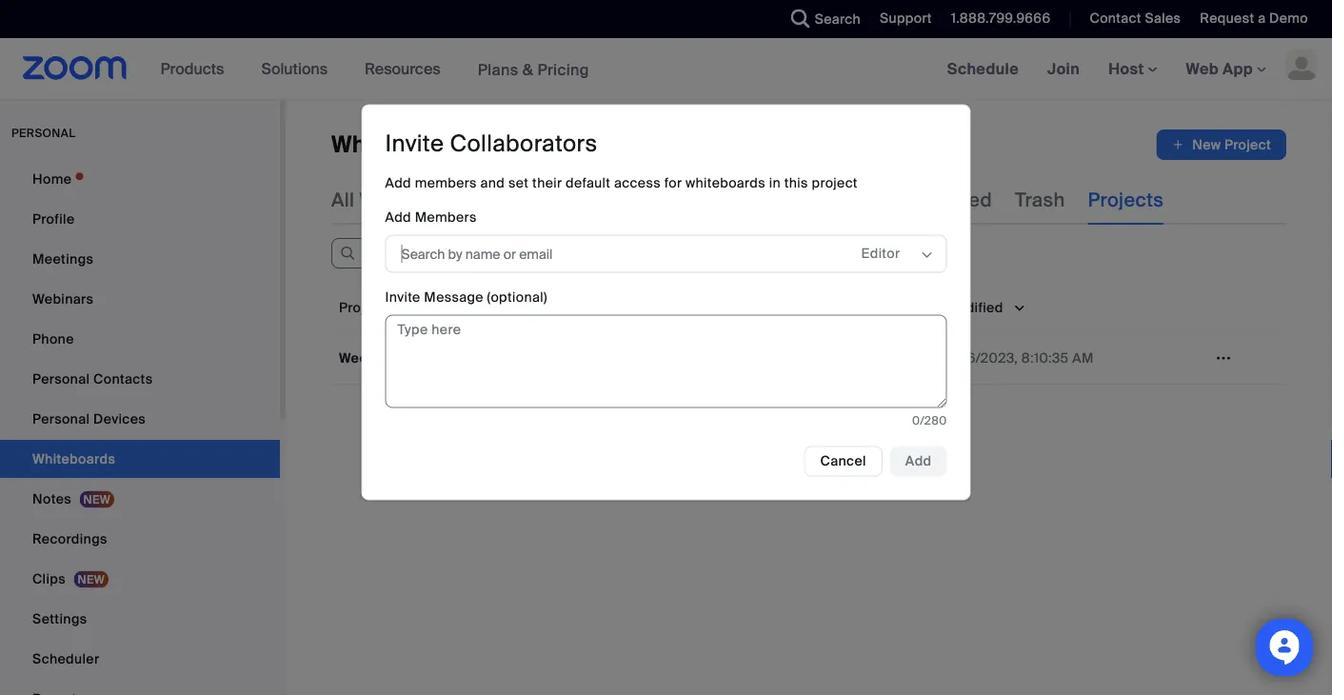 Task type: locate. For each thing, give the bounding box(es) containing it.
plans
[[478, 59, 519, 79]]

Invite Message (optional) text field
[[385, 315, 947, 408]]

personal inside personal devices link
[[32, 410, 90, 428]]

phone
[[32, 330, 74, 348]]

invite
[[385, 129, 444, 158], [385, 289, 421, 306]]

personal inside personal contacts link
[[32, 370, 90, 388]]

schedule link
[[933, 38, 1034, 99]]

starred
[[924, 188, 993, 212]]

add left members
[[385, 209, 411, 226]]

project
[[1225, 136, 1272, 153], [339, 298, 386, 316]]

request a demo
[[1201, 10, 1309, 27]]

meetings
[[32, 250, 94, 268]]

cell inside application
[[701, 332, 938, 385]]

8:10:35
[[1022, 349, 1069, 367]]

project inside application
[[339, 298, 386, 316]]

plans & pricing
[[478, 59, 590, 79]]

Search text field
[[331, 238, 560, 269]]

notes
[[32, 490, 71, 508]]

tabs of all whiteboard page tab list
[[331, 175, 1164, 225]]

personal for personal contacts
[[32, 370, 90, 388]]

invite up members
[[385, 129, 444, 158]]

personal down phone
[[32, 370, 90, 388]]

personal
[[32, 370, 90, 388], [32, 410, 90, 428]]

home
[[32, 170, 72, 188]]

whiteboards
[[686, 174, 766, 192]]

invite for invite message (optional)
[[385, 289, 421, 306]]

join
[[1048, 59, 1080, 79]]

add inside button
[[906, 452, 932, 470]]

notes link
[[0, 480, 280, 518]]

contact sales link
[[1076, 0, 1186, 38], [1090, 10, 1181, 27]]

2 personal from the top
[[32, 410, 90, 428]]

zoom logo image
[[23, 56, 127, 80]]

1 vertical spatial personal
[[32, 410, 90, 428]]

banner containing schedule
[[0, 38, 1333, 100]]

1 personal from the top
[[32, 370, 90, 388]]

add members
[[385, 209, 477, 226]]

2 invite from the top
[[385, 289, 421, 306]]

duties
[[390, 349, 433, 367]]

my
[[588, 188, 614, 212]]

settings link
[[0, 600, 280, 638]]

1 vertical spatial add
[[385, 209, 411, 226]]

add
[[385, 174, 411, 192], [385, 209, 411, 226], [906, 452, 932, 470]]

webinars
[[32, 290, 94, 308]]

application
[[331, 284, 1287, 385]]

add down 0/280
[[906, 452, 932, 470]]

add up add members
[[385, 174, 411, 192]]

2 vertical spatial add
[[906, 452, 932, 470]]

editor button
[[862, 240, 919, 268]]

scheduler
[[32, 650, 99, 668]]

personal devices link
[[0, 400, 280, 438]]

0 horizontal spatial project
[[339, 298, 386, 316]]

members
[[415, 174, 477, 192]]

recordings link
[[0, 520, 280, 558]]

1 horizontal spatial project
[[1225, 136, 1272, 153]]

project
[[812, 174, 858, 192]]

cell
[[701, 332, 938, 385]]

0 vertical spatial personal
[[32, 370, 90, 388]]

webinars link
[[0, 280, 280, 318]]

add button
[[890, 446, 947, 477]]

invite left arrow down image
[[385, 289, 421, 306]]

members
[[415, 209, 477, 226]]

whiteboards
[[331, 130, 473, 160], [360, 188, 476, 212], [619, 188, 736, 212]]

plans & pricing link
[[478, 59, 590, 79], [478, 59, 590, 79]]

request a demo link
[[1186, 0, 1333, 38], [1201, 10, 1309, 27]]

support
[[880, 10, 932, 27]]

my whiteboards
[[588, 188, 736, 212]]

personal down "personal contacts" on the left
[[32, 410, 90, 428]]

0 vertical spatial project
[[1225, 136, 1272, 153]]

1 invite from the top
[[385, 129, 444, 158]]

projects
[[1088, 188, 1164, 212]]

project right new
[[1225, 136, 1272, 153]]

support link
[[866, 0, 937, 38], [880, 10, 932, 27]]

personal devices
[[32, 410, 146, 428]]

settings
[[32, 610, 87, 628]]

whiteboards inside application
[[331, 130, 473, 160]]

demo
[[1270, 10, 1309, 27]]

0 vertical spatial add
[[385, 174, 411, 192]]

all whiteboards
[[331, 188, 476, 212]]

banner
[[0, 38, 1333, 100]]

new project button
[[1157, 130, 1287, 160]]

new
[[1193, 136, 1221, 153]]

clips
[[32, 570, 66, 588]]

contact sales link up join
[[1076, 0, 1186, 38]]

all
[[331, 188, 355, 212]]

clips link
[[0, 560, 280, 598]]

personal contacts
[[32, 370, 153, 388]]

0 vertical spatial invite
[[385, 129, 444, 158]]

1 vertical spatial invite
[[385, 289, 421, 306]]

1 vertical spatial project
[[339, 298, 386, 316]]

project left name
[[339, 298, 386, 316]]

shared
[[759, 188, 825, 212]]

arrow down image
[[428, 296, 446, 319]]



Task type: vqa. For each thing, say whether or not it's contained in the screenshot.
Close image
no



Task type: describe. For each thing, give the bounding box(es) containing it.
in
[[769, 174, 781, 192]]

personal menu menu
[[0, 160, 280, 695]]

invite collaborators
[[385, 129, 598, 158]]

whiteboards for my
[[619, 188, 736, 212]]

1.888.799.9666
[[951, 10, 1051, 27]]

recent
[[499, 188, 565, 212]]

profile
[[32, 210, 75, 228]]

scheduler link
[[0, 640, 280, 678]]

invite for invite collaborators
[[385, 129, 444, 158]]

new project
[[1193, 136, 1272, 153]]

add members and set their default access for whiteboards in this project
[[385, 174, 858, 192]]

am
[[1073, 349, 1094, 367]]

whiteboards for all
[[360, 188, 476, 212]]

product information navigation
[[146, 38, 604, 100]]

shared with me
[[759, 188, 901, 212]]

me
[[872, 188, 901, 212]]

their
[[532, 174, 562, 192]]

sales
[[1145, 10, 1181, 27]]

contacts
[[93, 370, 153, 388]]

project name
[[339, 298, 428, 316]]

invite message (optional)
[[385, 289, 547, 306]]

show options image
[[920, 247, 935, 262]]

(optional)
[[487, 289, 547, 306]]

and
[[481, 174, 505, 192]]

access
[[614, 174, 661, 192]]

request
[[1201, 10, 1255, 27]]

add for invite collaborators
[[385, 174, 411, 192]]

weekly duties
[[339, 349, 433, 367]]

personal for personal devices
[[32, 410, 90, 428]]

cancel
[[821, 452, 867, 470]]

editor
[[862, 245, 900, 262]]

pricing
[[538, 59, 590, 79]]

meetings link
[[0, 240, 280, 278]]

edit project image
[[1209, 350, 1239, 367]]

contact sales link up meetings navigation on the right top of the page
[[1090, 10, 1181, 27]]

profile link
[[0, 200, 280, 238]]

recordings
[[32, 530, 107, 548]]

application containing project name
[[331, 284, 1287, 385]]

set
[[509, 174, 529, 192]]

project inside new project button
[[1225, 136, 1272, 153]]

add image
[[1172, 135, 1185, 154]]

phone link
[[0, 320, 280, 358]]

schedule
[[947, 59, 1019, 79]]

for
[[665, 174, 682, 192]]

personal
[[11, 126, 76, 140]]

weekly
[[339, 349, 387, 367]]

this
[[785, 174, 808, 192]]

11/16/2023, 8:10:35 am
[[946, 349, 1094, 367]]

with
[[830, 188, 867, 212]]

contact sales
[[1090, 10, 1181, 27]]

&
[[523, 59, 534, 79]]

a
[[1258, 10, 1266, 27]]

default
[[566, 174, 611, 192]]

contact
[[1090, 10, 1142, 27]]

personal contacts link
[[0, 360, 280, 398]]

cancel button
[[805, 446, 883, 477]]

modified
[[946, 298, 1004, 316]]

devices
[[93, 410, 146, 428]]

Search by name or email,Search by name or email text field
[[401, 240, 822, 268]]

home link
[[0, 160, 280, 198]]

name
[[389, 298, 428, 316]]

meetings navigation
[[933, 38, 1333, 100]]

whiteboards application
[[331, 130, 1287, 160]]

collaborators
[[450, 129, 598, 158]]

0/280
[[912, 413, 947, 428]]

add for add members and set their default access for whiteboards in this project
[[385, 209, 411, 226]]

join link
[[1034, 38, 1095, 99]]

11/16/2023,
[[946, 349, 1018, 367]]

invite collaborators dialog
[[361, 104, 971, 501]]

message
[[424, 289, 484, 306]]

trash
[[1015, 188, 1065, 212]]

owner
[[709, 298, 751, 316]]



